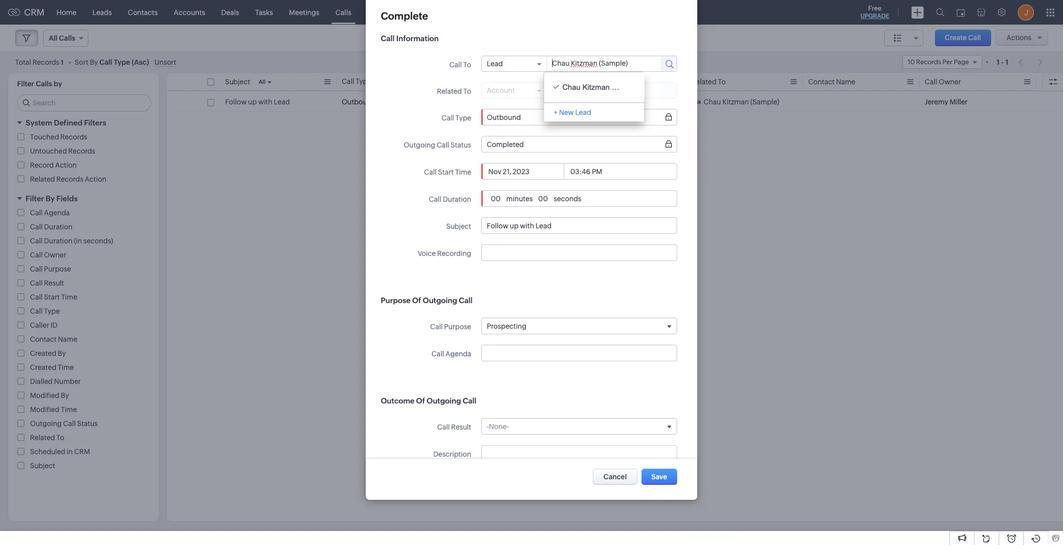 Task type: locate. For each thing, give the bounding box(es) containing it.
by down number
[[61, 392, 69, 400]]

1 horizontal spatial outgoing call status
[[404, 141, 471, 149]]

1 vertical spatial call agenda
[[432, 350, 471, 358]]

records up 'filter calls by' on the left top of page
[[32, 58, 59, 66]]

status
[[451, 141, 471, 149], [77, 420, 98, 428]]

nov
[[458, 98, 471, 106]]

1 horizontal spatial call purpose
[[430, 323, 471, 331]]

by for created
[[58, 350, 66, 358]]

0 vertical spatial chau
[[562, 83, 580, 91]]

call owner
[[925, 78, 961, 86], [30, 251, 66, 259]]

1 vertical spatial kitzman
[[722, 98, 749, 106]]

accounts link
[[166, 0, 213, 24]]

0 vertical spatial outbound
[[342, 98, 376, 106]]

call result up caller id
[[30, 279, 64, 287]]

contacts link
[[120, 0, 166, 24]]

navigation
[[1013, 55, 1048, 69]]

agenda
[[44, 209, 70, 217], [446, 350, 471, 358]]

0 horizontal spatial 1
[[61, 59, 64, 66]]

1
[[997, 58, 1000, 66], [1005, 58, 1008, 66], [61, 59, 64, 66]]

filter left fields
[[26, 194, 44, 203]]

result up "id"
[[44, 279, 64, 287]]

created up created time
[[30, 350, 56, 358]]

1 horizontal spatial agenda
[[446, 350, 471, 358]]

2 vertical spatial lead
[[575, 108, 591, 116]]

None text field
[[547, 56, 652, 70], [537, 195, 550, 203], [487, 450, 672, 459], [547, 56, 652, 70], [537, 195, 550, 203], [487, 450, 672, 459]]

of down the voice
[[412, 296, 421, 305]]

Completed field
[[487, 140, 672, 148]]

0 vertical spatial status
[[451, 141, 471, 149]]

1 horizontal spatial contact name
[[808, 78, 855, 86]]

modified down modified by
[[30, 406, 59, 414]]

0 vertical spatial agenda
[[44, 209, 70, 217]]

1 vertical spatial agenda
[[446, 350, 471, 358]]

1 horizontal spatial action
[[85, 175, 106, 183]]

result up description
[[451, 424, 471, 432]]

kitzman
[[583, 83, 610, 91], [722, 98, 749, 106]]

call purpose
[[30, 265, 71, 273], [430, 323, 471, 331]]

status down nov
[[451, 141, 471, 149]]

call purpose down call duration (in seconds)
[[30, 265, 71, 273]]

of for purpose
[[412, 296, 421, 305]]

call result
[[30, 279, 64, 287], [437, 424, 471, 432]]

start
[[472, 78, 488, 86], [438, 168, 454, 176], [44, 293, 60, 301]]

0 vertical spatial contact
[[808, 78, 835, 86]]

by inside dropdown button
[[46, 194, 55, 203]]

caller
[[30, 322, 49, 330]]

1 vertical spatial action
[[85, 175, 106, 183]]

2 horizontal spatial 1
[[1005, 58, 1008, 66]]

Account field
[[487, 86, 542, 94]]

of for outcome
[[416, 397, 425, 405]]

scheduled in crm
[[30, 448, 90, 456]]

chau kitzman (sample)
[[562, 83, 642, 91], [704, 98, 779, 106]]

action up related records action
[[55, 161, 77, 169]]

outbound
[[342, 98, 376, 106], [487, 113, 521, 121]]

2 vertical spatial start
[[44, 293, 60, 301]]

1 horizontal spatial chau kitzman (sample) link
[[692, 97, 779, 107]]

call owner up the jeremy miller
[[925, 78, 961, 86]]

0 horizontal spatial call purpose
[[30, 265, 71, 273]]

call owner down call duration (in seconds)
[[30, 251, 66, 259]]

1 vertical spatial filter
[[26, 194, 44, 203]]

up
[[248, 98, 257, 106]]

1 horizontal spatial contact
[[808, 78, 835, 86]]

0 vertical spatial call duration
[[575, 78, 617, 86]]

by left fields
[[46, 194, 55, 203]]

1 vertical spatial result
[[451, 424, 471, 432]]

0 vertical spatial chau kitzman (sample) link
[[549, 78, 642, 96]]

0 horizontal spatial call owner
[[30, 251, 66, 259]]

records down defined
[[60, 133, 87, 141]]

0 horizontal spatial lead
[[274, 98, 290, 106]]

purpose of outgoing call
[[381, 296, 473, 305]]

2 horizontal spatial lead
[[575, 108, 591, 116]]

action up filter by fields dropdown button
[[85, 175, 106, 183]]

tasks
[[255, 8, 273, 16]]

1 vertical spatial chau kitzman (sample) link
[[692, 97, 779, 107]]

create call
[[945, 34, 981, 42]]

follow
[[225, 98, 247, 106]]

outgoing call status
[[404, 141, 471, 149], [30, 420, 98, 428]]

call result up description
[[437, 424, 471, 432]]

0 vertical spatial modified
[[30, 392, 59, 400]]

modified time
[[30, 406, 77, 414]]

duration
[[589, 78, 617, 86], [443, 195, 471, 203], [44, 223, 72, 231], [44, 237, 72, 245]]

accounts
[[174, 8, 205, 16]]

related
[[692, 78, 717, 86], [437, 87, 462, 95], [30, 175, 55, 183], [30, 434, 55, 442]]

1 vertical spatial subject
[[446, 223, 471, 231]]

2 modified from the top
[[30, 406, 59, 414]]

0 horizontal spatial -
[[487, 423, 489, 431]]

0 vertical spatial call type
[[342, 77, 371, 85]]

records up fields
[[56, 175, 83, 183]]

-
[[1001, 58, 1004, 66], [487, 423, 489, 431]]

time
[[489, 78, 506, 86], [455, 168, 471, 176], [61, 293, 77, 301], [58, 364, 74, 372], [61, 406, 77, 414]]

filter for filter by fields
[[26, 194, 44, 203]]

(asc)
[[132, 58, 149, 66]]

crm left home link
[[24, 7, 45, 18]]

of right outcome
[[416, 397, 425, 405]]

1 horizontal spatial owner
[[939, 78, 961, 86]]

filter inside dropdown button
[[26, 194, 44, 203]]

None text field
[[489, 195, 502, 203], [487, 222, 672, 230], [489, 195, 502, 203], [487, 222, 672, 230]]

leads
[[93, 8, 112, 16]]

0 vertical spatial crm
[[24, 7, 45, 18]]

modified down dialled
[[30, 392, 59, 400]]

call inside button
[[968, 34, 981, 42]]

created for created by
[[30, 350, 56, 358]]

0 vertical spatial related to
[[692, 78, 726, 86]]

2 created from the top
[[30, 364, 56, 372]]

1 vertical spatial related to
[[437, 87, 471, 95]]

records down touched records
[[68, 147, 95, 155]]

0 vertical spatial result
[[44, 279, 64, 287]]

lead right new
[[575, 108, 591, 116]]

created time
[[30, 364, 74, 372]]

1 vertical spatial contact name
[[30, 336, 77, 344]]

0 horizontal spatial call result
[[30, 279, 64, 287]]

2 vertical spatial call type
[[30, 307, 60, 316]]

0 horizontal spatial (sample)
[[612, 83, 642, 91]]

call agenda for information
[[432, 350, 471, 358]]

8,
[[473, 98, 479, 106]]

system
[[26, 119, 52, 127]]

outcome
[[381, 397, 415, 405]]

defined
[[54, 119, 82, 127]]

by
[[54, 80, 62, 88]]

voice
[[418, 250, 436, 258]]

campaigns
[[409, 8, 447, 16]]

1 for 1 - 1
[[1005, 58, 1008, 66]]

call duration
[[575, 78, 617, 86], [429, 195, 471, 203], [30, 223, 72, 231]]

0 horizontal spatial purpose
[[44, 265, 71, 273]]

description
[[433, 451, 471, 459]]

1 vertical spatial start
[[438, 168, 454, 176]]

0 horizontal spatial status
[[77, 420, 98, 428]]

1 modified from the top
[[30, 392, 59, 400]]

None button
[[593, 469, 637, 485], [641, 469, 677, 485], [593, 469, 637, 485], [641, 469, 677, 485]]

0 vertical spatial of
[[412, 296, 421, 305]]

Search text field
[[18, 95, 151, 111]]

0 horizontal spatial related to
[[30, 434, 64, 442]]

subject up recording
[[446, 223, 471, 231]]

0 vertical spatial call start time
[[458, 78, 506, 86]]

calls
[[335, 8, 351, 16], [36, 80, 52, 88]]

0 horizontal spatial chau kitzman (sample)
[[562, 83, 642, 91]]

follow up with lead
[[225, 98, 290, 106]]

1 vertical spatial modified
[[30, 406, 59, 414]]

subject down scheduled
[[30, 462, 55, 470]]

crm right in
[[74, 448, 90, 456]]

0 horizontal spatial action
[[55, 161, 77, 169]]

call information
[[381, 34, 439, 43]]

result
[[44, 279, 64, 287], [451, 424, 471, 432]]

0 vertical spatial -
[[1001, 58, 1004, 66]]

subject up follow
[[225, 78, 250, 86]]

crm link
[[8, 7, 45, 18]]

related to
[[692, 78, 726, 86], [437, 87, 471, 95], [30, 434, 64, 442]]

1 vertical spatial (sample)
[[750, 98, 779, 106]]

by up created time
[[58, 350, 66, 358]]

lead up account
[[487, 60, 503, 68]]

modified
[[30, 392, 59, 400], [30, 406, 59, 414]]

meetings
[[289, 8, 319, 16]]

filter down 'total'
[[17, 80, 34, 88]]

1 horizontal spatial call duration
[[429, 195, 471, 203]]

0 vertical spatial action
[[55, 161, 77, 169]]

account
[[487, 86, 515, 94]]

0 horizontal spatial call duration
[[30, 223, 72, 231]]

dialled
[[30, 378, 53, 386]]

1 inside total records 1
[[61, 59, 64, 66]]

0 vertical spatial created
[[30, 350, 56, 358]]

1 vertical spatial calls
[[36, 80, 52, 88]]

by right sort
[[90, 58, 98, 66]]

number
[[54, 378, 81, 386]]

system defined filters button
[[8, 114, 159, 132]]

1 horizontal spatial name
[[836, 78, 855, 86]]

1 vertical spatial owner
[[44, 251, 66, 259]]

1 vertical spatial outbound
[[487, 113, 521, 121]]

of
[[412, 296, 421, 305], [416, 397, 425, 405]]

owner down call duration (in seconds)
[[44, 251, 66, 259]]

2 vertical spatial subject
[[30, 462, 55, 470]]

owner up the jeremy miller
[[939, 78, 961, 86]]

seconds)
[[83, 237, 113, 245]]

1 horizontal spatial outbound
[[487, 113, 521, 121]]

+ new lead
[[554, 108, 591, 116]]

purpose
[[44, 265, 71, 273], [381, 296, 411, 305], [444, 323, 471, 331]]

home
[[57, 8, 76, 16]]

1 vertical spatial call result
[[437, 424, 471, 432]]

status up scheduled in crm
[[77, 420, 98, 428]]

lead right with
[[274, 98, 290, 106]]

contact
[[808, 78, 835, 86], [30, 336, 56, 344]]

reports link
[[359, 0, 401, 24]]

untouched records
[[30, 147, 95, 155]]

by
[[90, 58, 98, 66], [46, 194, 55, 203], [58, 350, 66, 358], [61, 392, 69, 400]]

0 vertical spatial start
[[472, 78, 488, 86]]

reports
[[367, 8, 393, 16]]

call purpose down "purpose of outgoing call"
[[430, 323, 471, 331]]

created for created time
[[30, 364, 56, 372]]

0 horizontal spatial outgoing call status
[[30, 420, 98, 428]]

chau
[[562, 83, 580, 91], [704, 98, 721, 106]]

1 horizontal spatial (sample)
[[750, 98, 779, 106]]

type
[[114, 58, 130, 66], [356, 77, 371, 85], [455, 114, 471, 122], [44, 307, 60, 316]]

2 vertical spatial call duration
[[30, 223, 72, 231]]

0 horizontal spatial call type
[[30, 307, 60, 316]]

subject
[[225, 78, 250, 86], [446, 223, 471, 231], [30, 462, 55, 470]]

calls left 'by'
[[36, 80, 52, 88]]

chau kitzman (sample) link
[[549, 78, 642, 96], [692, 97, 779, 107]]

call agenda
[[30, 209, 70, 217], [432, 350, 471, 358]]

total
[[15, 58, 31, 66]]

records for touched
[[60, 133, 87, 141]]

1 horizontal spatial purpose
[[381, 296, 411, 305]]

free upgrade
[[861, 5, 889, 20]]

0 horizontal spatial contact
[[30, 336, 56, 344]]

0 horizontal spatial chau
[[562, 83, 580, 91]]

call start time
[[458, 78, 506, 86], [424, 168, 471, 176], [30, 293, 77, 301]]

created up dialled
[[30, 364, 56, 372]]

1 horizontal spatial call result
[[437, 424, 471, 432]]

calls left reports link
[[335, 8, 351, 16]]

0 horizontal spatial chau kitzman (sample) link
[[549, 78, 642, 96]]

0 vertical spatial (sample)
[[612, 83, 642, 91]]

0 vertical spatial contact name
[[808, 78, 855, 86]]

1 for total records 1
[[61, 59, 64, 66]]

1 vertical spatial chau kitzman (sample)
[[704, 98, 779, 106]]

caller id
[[30, 322, 58, 330]]

fields
[[56, 194, 78, 203]]

1 created from the top
[[30, 350, 56, 358]]

0 vertical spatial filter
[[17, 80, 34, 88]]

0 vertical spatial call agenda
[[30, 209, 70, 217]]

filters
[[84, 119, 106, 127]]

1 vertical spatial lead
[[274, 98, 290, 106]]

-None- field
[[487, 423, 672, 431]]

1 horizontal spatial call type
[[342, 77, 371, 85]]

1 horizontal spatial kitzman
[[722, 98, 749, 106]]



Task type: vqa. For each thing, say whether or not it's contained in the screenshot.
1st Low from the bottom of the page
no



Task type: describe. For each thing, give the bounding box(es) containing it.
1 horizontal spatial chau
[[704, 98, 721, 106]]

Lead field
[[487, 60, 542, 68]]

unsort
[[155, 58, 176, 66]]

created by
[[30, 350, 66, 358]]

filter for filter calls by
[[17, 80, 34, 88]]

modified for modified by
[[30, 392, 59, 400]]

seconds
[[552, 195, 581, 203]]

agenda for information
[[446, 350, 471, 358]]

sort
[[75, 58, 88, 66]]

jeremy
[[925, 98, 948, 106]]

Outbound field
[[487, 113, 672, 121]]

completed
[[487, 140, 524, 148]]

recording
[[437, 250, 471, 258]]

2 vertical spatial call start time
[[30, 293, 77, 301]]

1 horizontal spatial subject
[[225, 78, 250, 86]]

filter by fields
[[26, 194, 78, 203]]

agenda for calls
[[44, 209, 70, 217]]

1 vertical spatial crm
[[74, 448, 90, 456]]

0 horizontal spatial owner
[[44, 251, 66, 259]]

records for total
[[32, 58, 59, 66]]

call type for call start time
[[342, 77, 371, 85]]

deals
[[221, 8, 239, 16]]

1 vertical spatial contact
[[30, 336, 56, 344]]

0 horizontal spatial contact name
[[30, 336, 77, 344]]

jeremy miller
[[925, 98, 968, 106]]

filter calls by
[[17, 80, 62, 88]]

-none-
[[487, 423, 509, 431]]

filter by fields button
[[8, 190, 159, 207]]

1 horizontal spatial call owner
[[925, 78, 961, 86]]

touched records
[[30, 133, 87, 141]]

0 horizontal spatial kitzman
[[583, 83, 610, 91]]

modified for modified time
[[30, 406, 59, 414]]

1 vertical spatial call owner
[[30, 251, 66, 259]]

miller
[[950, 98, 968, 106]]

home link
[[49, 0, 84, 24]]

free
[[868, 5, 882, 12]]

hh:mm a text field
[[569, 168, 607, 176]]

Prospecting field
[[487, 322, 672, 330]]

0 vertical spatial name
[[836, 78, 855, 86]]

call type for outgoing call status
[[442, 114, 471, 122]]

0 horizontal spatial start
[[44, 293, 60, 301]]

actions
[[1007, 34, 1031, 42]]

prospecting
[[487, 322, 526, 330]]

records for related
[[56, 175, 83, 183]]

0 horizontal spatial calls
[[36, 80, 52, 88]]

0 horizontal spatial name
[[58, 336, 77, 344]]

create
[[945, 34, 967, 42]]

calls link
[[327, 0, 359, 24]]

id
[[51, 322, 58, 330]]

+
[[554, 108, 558, 116]]

1 vertical spatial outgoing call status
[[30, 420, 98, 428]]

1 vertical spatial call duration
[[429, 195, 471, 203]]

2 horizontal spatial purpose
[[444, 323, 471, 331]]

1 horizontal spatial result
[[451, 424, 471, 432]]

call duration (in seconds)
[[30, 237, 113, 245]]

minutes
[[505, 195, 534, 203]]

call to
[[449, 61, 471, 69]]

follow up with lead link
[[225, 97, 290, 107]]

0 horizontal spatial crm
[[24, 7, 45, 18]]

0 vertical spatial call result
[[30, 279, 64, 287]]

by for modified
[[61, 392, 69, 400]]

nov 8, 2023 12:07 pm
[[458, 98, 528, 106]]

deals link
[[213, 0, 247, 24]]

12:07
[[499, 98, 516, 106]]

0 vertical spatial lead
[[487, 60, 503, 68]]

1 vertical spatial -
[[487, 423, 489, 431]]

with
[[258, 98, 272, 106]]

1 horizontal spatial related to
[[437, 87, 471, 95]]

all
[[259, 79, 265, 85]]

scheduled
[[30, 448, 65, 456]]

dialled number
[[30, 378, 81, 386]]

in
[[67, 448, 73, 456]]

create call button
[[935, 30, 991, 46]]

1 horizontal spatial -
[[1001, 58, 1004, 66]]

call agenda for calls
[[30, 209, 70, 217]]

leads link
[[84, 0, 120, 24]]

2 horizontal spatial call duration
[[575, 78, 617, 86]]

system defined filters
[[26, 119, 106, 127]]

2 horizontal spatial subject
[[446, 223, 471, 231]]

(in
[[74, 237, 82, 245]]

complete
[[381, 10, 428, 22]]

1 horizontal spatial calls
[[335, 8, 351, 16]]

1 horizontal spatial 1
[[997, 58, 1000, 66]]

voice recording
[[418, 250, 471, 258]]

none-
[[489, 423, 509, 431]]

1 horizontal spatial chau kitzman (sample)
[[704, 98, 779, 106]]

lead inside 'link'
[[274, 98, 290, 106]]

0 vertical spatial chau kitzman (sample)
[[562, 83, 642, 91]]

sort by call type (asc)
[[75, 58, 149, 66]]

1 - 1
[[997, 58, 1008, 66]]

record
[[30, 161, 54, 169]]

campaigns link
[[401, 0, 455, 24]]

pm
[[518, 98, 528, 106]]

2 horizontal spatial start
[[472, 78, 488, 86]]

0 vertical spatial call purpose
[[30, 265, 71, 273]]

1 vertical spatial call purpose
[[430, 323, 471, 331]]

0 horizontal spatial subject
[[30, 462, 55, 470]]

meetings link
[[281, 0, 327, 24]]

information
[[396, 34, 439, 43]]

1 vertical spatial call start time
[[424, 168, 471, 176]]

tasks link
[[247, 0, 281, 24]]

related records action
[[30, 175, 106, 183]]

0 vertical spatial outgoing call status
[[404, 141, 471, 149]]

outcome of outgoing call
[[381, 397, 476, 405]]

by for filter
[[46, 194, 55, 203]]

upgrade
[[861, 13, 889, 20]]

1 horizontal spatial start
[[438, 168, 454, 176]]

record action
[[30, 161, 77, 169]]

new
[[559, 108, 574, 116]]

mmm d, yyyy text field
[[487, 168, 564, 176]]

modified by
[[30, 392, 69, 400]]

0 horizontal spatial outbound
[[342, 98, 376, 106]]

by for sort
[[90, 58, 98, 66]]

1 vertical spatial status
[[77, 420, 98, 428]]

2023
[[480, 98, 497, 106]]

2 vertical spatial related to
[[30, 434, 64, 442]]

2 horizontal spatial related to
[[692, 78, 726, 86]]

0 vertical spatial purpose
[[44, 265, 71, 273]]

untouched
[[30, 147, 67, 155]]

touched
[[30, 133, 59, 141]]

records for untouched
[[68, 147, 95, 155]]

contacts
[[128, 8, 158, 16]]

total records 1
[[15, 58, 64, 66]]



